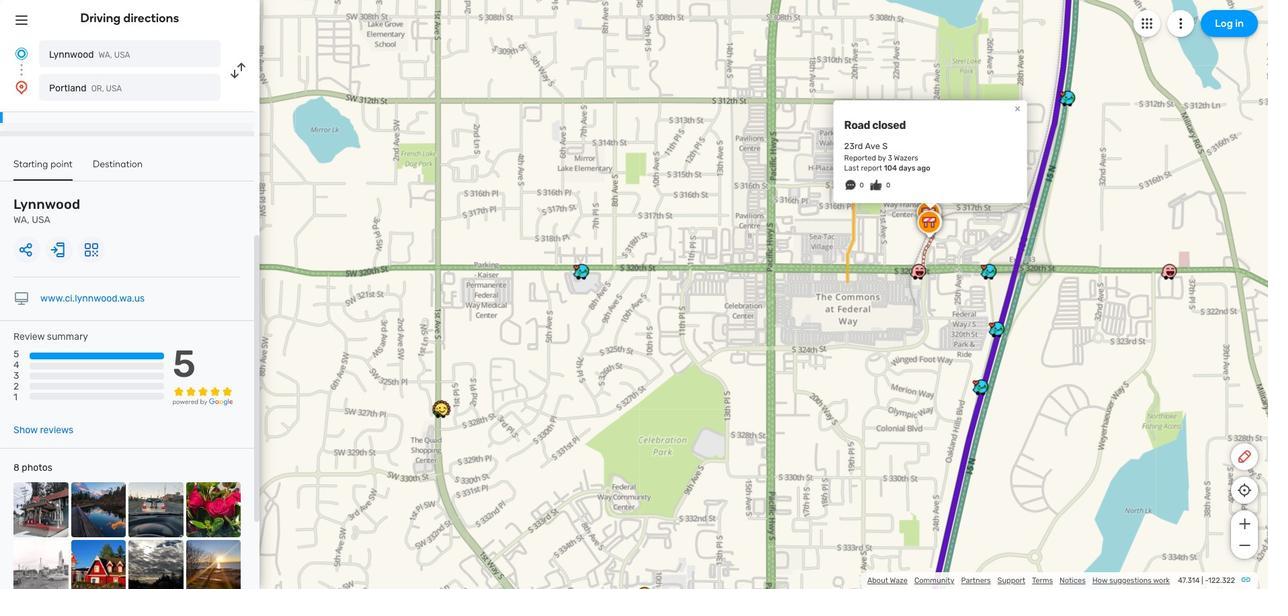 Task type: locate. For each thing, give the bounding box(es) containing it.
closed
[[873, 119, 906, 132]]

image 6 of lynnwood, lynnwood image
[[71, 541, 126, 590]]

wa,
[[99, 50, 112, 60], [13, 215, 29, 226]]

3 inside 23rd ave s reported by 3 wazers last report 104 days ago
[[888, 154, 893, 163]]

2 vertical spatial usa
[[32, 215, 50, 226]]

waze
[[890, 577, 908, 586]]

47.314 | -122.322
[[1179, 577, 1236, 586]]

usa
[[114, 50, 130, 60], [106, 84, 122, 94], [32, 215, 50, 226]]

1 horizontal spatial 3
[[888, 154, 893, 163]]

usa inside portland or, usa
[[106, 84, 122, 94]]

0 down 104
[[887, 182, 891, 190]]

0 horizontal spatial 3
[[13, 371, 19, 382]]

lynnwood wa, usa down starting point button
[[13, 196, 80, 226]]

5 for 5 4 3 2 1
[[13, 349, 19, 361]]

0 horizontal spatial 5
[[13, 349, 19, 361]]

0 vertical spatial lynnwood
[[49, 49, 94, 61]]

23rd
[[845, 141, 863, 151]]

image 4 of lynnwood, lynnwood image
[[186, 483, 241, 538]]

1 horizontal spatial wa,
[[99, 50, 112, 60]]

destination button
[[93, 159, 143, 180]]

image 5 of lynnwood, lynnwood image
[[13, 541, 68, 590]]

2
[[13, 382, 19, 393]]

1 vertical spatial lynnwood
[[13, 196, 80, 213]]

community link
[[915, 577, 955, 586]]

wa, up or,
[[99, 50, 112, 60]]

notices
[[1060, 577, 1086, 586]]

1 vertical spatial wa,
[[13, 215, 29, 226]]

portland or, usa
[[49, 83, 122, 94]]

lynnwood wa, usa
[[49, 49, 130, 61], [13, 196, 80, 226]]

report
[[861, 164, 883, 173]]

lynnwood
[[49, 49, 94, 61], [13, 196, 80, 213]]

0 vertical spatial 3
[[888, 154, 893, 163]]

2 0 from the left
[[887, 182, 891, 190]]

or,
[[91, 84, 104, 94]]

× link
[[1012, 102, 1024, 115]]

3
[[888, 154, 893, 163], [13, 371, 19, 382]]

road closed
[[845, 119, 906, 132]]

ago
[[918, 164, 931, 173]]

1 horizontal spatial 5
[[173, 342, 196, 387]]

last
[[845, 164, 860, 173]]

1 vertical spatial usa
[[106, 84, 122, 94]]

usa down driving directions
[[114, 50, 130, 60]]

3 inside 5 4 3 2 1
[[13, 371, 19, 382]]

1 0 from the left
[[860, 182, 864, 190]]

link image
[[1241, 575, 1252, 586]]

computer image
[[13, 291, 30, 307]]

partners
[[962, 577, 991, 586]]

8 photos
[[13, 463, 52, 474]]

0 horizontal spatial 0
[[860, 182, 864, 190]]

122.322
[[1209, 577, 1236, 586]]

wa, down starting point button
[[13, 215, 29, 226]]

driving
[[80, 11, 121, 26]]

support link
[[998, 577, 1026, 586]]

support
[[998, 577, 1026, 586]]

5 inside 5 4 3 2 1
[[13, 349, 19, 361]]

lynnwood wa, usa up portland or, usa
[[49, 49, 130, 61]]

5
[[173, 342, 196, 387], [13, 349, 19, 361]]

lynnwood up "portland"
[[49, 49, 94, 61]]

lynnwood down starting point button
[[13, 196, 80, 213]]

reported
[[845, 154, 877, 163]]

|
[[1202, 577, 1204, 586]]

community
[[915, 577, 955, 586]]

usa down starting point button
[[32, 215, 50, 226]]

0 horizontal spatial wa,
[[13, 215, 29, 226]]

starting point
[[13, 159, 73, 170]]

0 vertical spatial wa,
[[99, 50, 112, 60]]

about waze community partners support terms notices how suggestions work
[[868, 577, 1170, 586]]

1 horizontal spatial 0
[[887, 182, 891, 190]]

www.ci.lynnwood.wa.us
[[40, 293, 145, 305]]

1 vertical spatial 3
[[13, 371, 19, 382]]

190.1 miles
[[38, 102, 85, 112]]

driving directions
[[80, 11, 179, 26]]

starting point button
[[13, 159, 73, 181]]

3 up 1
[[13, 371, 19, 382]]

8
[[13, 463, 19, 474]]

3 right by
[[888, 154, 893, 163]]

usa right or,
[[106, 84, 122, 94]]

road
[[845, 119, 871, 132]]

days
[[899, 164, 916, 173]]

summary
[[47, 332, 88, 343]]

starting
[[13, 159, 48, 170]]

0
[[860, 182, 864, 190], [887, 182, 891, 190]]

0 vertical spatial usa
[[114, 50, 130, 60]]

show reviews
[[13, 425, 73, 437]]

miles
[[60, 102, 85, 112]]

0 down report
[[860, 182, 864, 190]]



Task type: vqa. For each thing, say whether or not it's contained in the screenshot.
the rightmost 0
yes



Task type: describe. For each thing, give the bounding box(es) containing it.
point
[[51, 159, 73, 170]]

190.1
[[38, 102, 58, 112]]

pencil image
[[1237, 449, 1253, 466]]

about waze link
[[868, 577, 908, 586]]

image 2 of lynnwood, lynnwood image
[[71, 483, 126, 538]]

image 8 of lynnwood, lynnwood image
[[186, 541, 241, 590]]

zoom in image
[[1237, 517, 1254, 533]]

suggestions
[[1110, 577, 1152, 586]]

partners link
[[962, 577, 991, 586]]

47.314
[[1179, 577, 1200, 586]]

by
[[878, 154, 886, 163]]

4
[[13, 360, 19, 371]]

about
[[868, 577, 889, 586]]

-
[[1206, 577, 1209, 586]]

1
[[13, 392, 17, 404]]

how suggestions work link
[[1093, 577, 1170, 586]]

terms
[[1033, 577, 1053, 586]]

5 for 5
[[173, 342, 196, 387]]

image 7 of lynnwood, lynnwood image
[[128, 541, 183, 590]]

show
[[13, 425, 38, 437]]

image 1 of lynnwood, lynnwood image
[[13, 483, 68, 538]]

s
[[883, 141, 888, 151]]

how
[[1093, 577, 1108, 586]]

23rd ave s reported by 3 wazers last report 104 days ago
[[845, 141, 931, 173]]

photos
[[22, 463, 52, 474]]

notices link
[[1060, 577, 1086, 586]]

directions
[[123, 11, 179, 26]]

review
[[13, 332, 45, 343]]

104
[[884, 164, 898, 173]]

1 vertical spatial lynnwood wa, usa
[[13, 196, 80, 226]]

5 4 3 2 1
[[13, 349, 19, 404]]

zoom out image
[[1237, 538, 1254, 554]]

terms link
[[1033, 577, 1053, 586]]

reviews
[[40, 425, 73, 437]]

portland
[[49, 83, 87, 94]]

www.ci.lynnwood.wa.us link
[[40, 293, 145, 305]]

location image
[[13, 79, 30, 96]]

current location image
[[13, 46, 30, 62]]

ave
[[865, 141, 881, 151]]

image 3 of lynnwood, lynnwood image
[[128, 483, 183, 538]]

×
[[1015, 102, 1021, 115]]

work
[[1154, 577, 1170, 586]]

destination
[[93, 159, 143, 170]]

review summary
[[13, 332, 88, 343]]

0 vertical spatial lynnwood wa, usa
[[49, 49, 130, 61]]

wazers
[[894, 154, 919, 163]]



